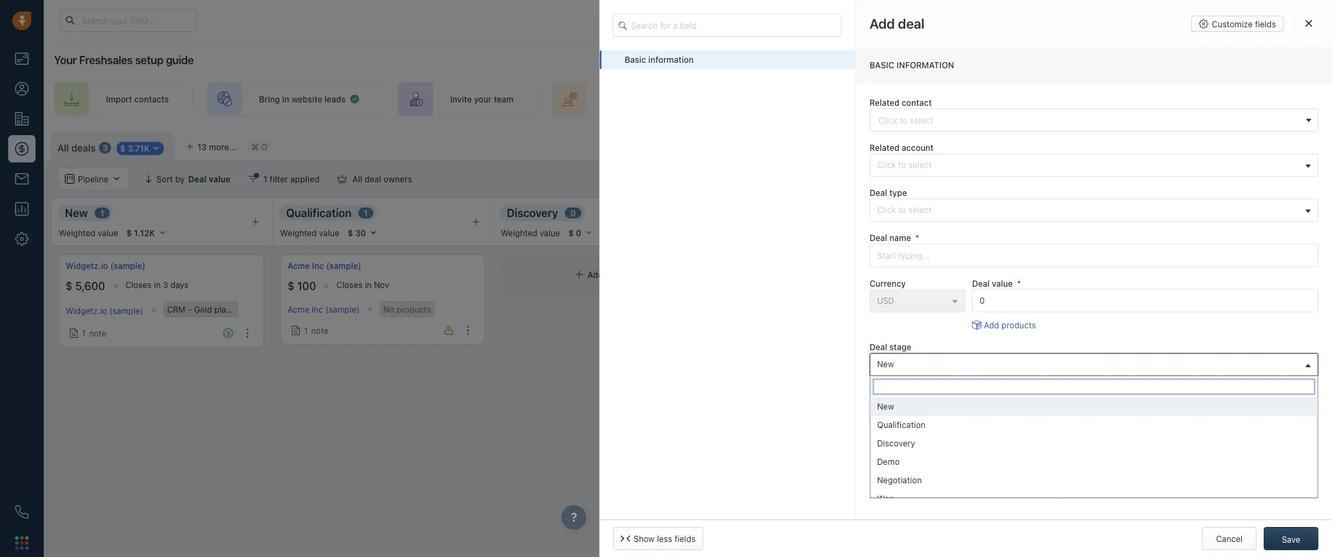 Task type: locate. For each thing, give the bounding box(es) containing it.
negotiation option
[[870, 471, 1318, 490]]

3 closes from the left
[[990, 280, 1017, 290]]

0 horizontal spatial negotiation
[[877, 476, 922, 485]]

deal for deal value *
[[972, 279, 990, 288]]

discovery left 0
[[507, 206, 558, 219]]

1 horizontal spatial plan
[[1074, 305, 1091, 314]]

0 vertical spatial new
[[65, 206, 88, 219]]

$ left 3,200
[[931, 280, 937, 293]]

container_wx8msf4aqz5i3rn1 image inside the 1 filter applied button
[[248, 174, 258, 184]]

- down 'closes in 6 days'
[[1048, 305, 1052, 314]]

click to select button down click to select search box at the right of the page
[[870, 154, 1319, 177]]

container_wx8msf4aqz5i3rn1 image
[[291, 326, 301, 335]]

container_wx8msf4aqz5i3rn1 image left the quotas
[[1136, 174, 1146, 184]]

discovery inside option
[[877, 439, 915, 448]]

1 horizontal spatial 1 note
[[304, 326, 328, 335]]

inc down 100
[[312, 305, 323, 314]]

1 right container_wx8msf4aqz5i3rn1 icon
[[304, 326, 308, 335]]

1 note right container_wx8msf4aqz5i3rn1 icon
[[304, 326, 328, 335]]

1 vertical spatial click to select button
[[870, 199, 1319, 222]]

1 horizontal spatial note
[[311, 326, 328, 335]]

2 horizontal spatial closes
[[990, 280, 1017, 290]]

1 horizontal spatial monthly
[[1093, 305, 1124, 314]]

new for new dropdown button
[[877, 360, 894, 369]]

None search field
[[613, 14, 842, 37], [873, 379, 1315, 395], [613, 14, 842, 37], [873, 379, 1315, 395]]

1 note down 5,600
[[82, 329, 106, 338]]

0 horizontal spatial add
[[588, 270, 603, 279]]

widgetz.io (sample) up 5,600
[[66, 261, 145, 271]]

3 inside the all deals 3
[[102, 143, 108, 153]]

100
[[297, 280, 316, 293]]

0 vertical spatial 3
[[102, 143, 108, 153]]

basic up sequence
[[870, 60, 895, 70]]

1 vertical spatial inc
[[312, 305, 323, 314]]

related
[[870, 98, 900, 107], [870, 143, 900, 153]]

crm - gold plan monthly (sample) up container_wx8msf4aqz5i3rn1 icon
[[167, 305, 300, 314]]

acme inc (sample) link up 100
[[288, 260, 361, 272]]

1 monthly from the left
[[233, 305, 264, 314]]

click to select down related account
[[877, 160, 932, 170]]

1
[[263, 174, 267, 184], [100, 208, 104, 218], [364, 208, 368, 218], [304, 326, 308, 335], [82, 329, 86, 338]]

2 select from the top
[[909, 205, 932, 215]]

basic down the search image
[[625, 55, 646, 65]]

add for add products
[[984, 320, 999, 330]]

search image
[[619, 19, 632, 31]]

0 vertical spatial widgetz.io (sample)
[[66, 261, 145, 271]]

2 techcave (sample) from the top
[[931, 306, 1003, 316]]

1 horizontal spatial $
[[288, 280, 294, 293]]

1 horizontal spatial closes
[[337, 280, 363, 290]]

0 vertical spatial techcave
[[931, 261, 968, 271]]

deal left stage on the bottom right
[[870, 342, 887, 352]]

6
[[1028, 280, 1033, 290]]

all deal owners
[[352, 174, 412, 184]]

widgetz.io (sample) down 5,600
[[66, 306, 143, 316]]

close image
[[1306, 19, 1313, 27]]

0 horizontal spatial basic information
[[625, 55, 694, 65]]

crm - gold plan monthly (sample) down start typing... text field
[[1027, 305, 1160, 314]]

select up the name
[[909, 205, 932, 215]]

1 horizontal spatial *
[[1017, 279, 1021, 288]]

1 horizontal spatial crm
[[1027, 305, 1046, 314]]

1 horizontal spatial -
[[1048, 305, 1052, 314]]

0 horizontal spatial 3
[[102, 143, 108, 153]]

1 inc from the top
[[312, 261, 324, 271]]

2 closes from the left
[[337, 280, 363, 290]]

1 horizontal spatial crm - gold plan monthly (sample)
[[1027, 305, 1160, 314]]

deal left value
[[972, 279, 990, 288]]

* for deal value *
[[1017, 279, 1021, 288]]

1 plan from the left
[[214, 305, 231, 314]]

all
[[57, 142, 69, 153], [352, 174, 362, 184]]

1 vertical spatial deal
[[606, 270, 622, 279]]

website
[[292, 94, 322, 104]]

2 widgetz.io (sample) from the top
[[66, 306, 143, 316]]

won
[[877, 494, 894, 504]]

$ for $ 3,200
[[931, 280, 937, 293]]

closes left nov
[[337, 280, 363, 290]]

0 horizontal spatial -
[[188, 305, 192, 314]]

value
[[992, 279, 1013, 288]]

2 click to select from the top
[[877, 205, 932, 215]]

$ for $ 5,600
[[66, 280, 72, 293]]

$
[[66, 280, 72, 293], [288, 280, 294, 293], [931, 280, 937, 293]]

information down search for a field text box
[[648, 55, 694, 65]]

click to select button
[[870, 154, 1319, 177], [870, 199, 1319, 222]]

1 vertical spatial all
[[352, 174, 362, 184]]

information
[[648, 55, 694, 65], [897, 60, 954, 70]]

new
[[65, 206, 88, 219], [877, 360, 894, 369], [877, 402, 894, 411]]

⌘
[[251, 142, 259, 152]]

create
[[793, 94, 819, 104]]

2 to from the top
[[899, 205, 906, 215]]

deal left type
[[870, 188, 887, 198]]

0 vertical spatial add
[[588, 270, 603, 279]]

click down deal type
[[877, 205, 896, 215]]

1 crm from the left
[[167, 305, 186, 314]]

- for $ 5,600
[[188, 305, 192, 314]]

basic information down the search image
[[625, 55, 694, 65]]

acme up $ 100
[[288, 261, 310, 271]]

1 vertical spatial acme
[[288, 305, 309, 314]]

type
[[890, 188, 907, 198]]

list box
[[870, 397, 1318, 508]]

add inside dialog
[[984, 320, 999, 330]]

widgetz.io up $ 5,600
[[66, 261, 108, 271]]

crm down 6
[[1027, 305, 1046, 314]]

Search field
[[1259, 167, 1327, 191]]

deals
[[71, 142, 96, 153]]

qualification down applied
[[286, 206, 352, 219]]

2 monthly from the left
[[1093, 305, 1124, 314]]

0 horizontal spatial products
[[397, 305, 431, 314]]

add
[[588, 270, 603, 279], [984, 320, 999, 330]]

1 techcave (sample) link from the top
[[931, 260, 1005, 272]]

0 vertical spatial acme inc (sample)
[[288, 261, 361, 271]]

widgetz.io down $ 5,600
[[66, 306, 107, 316]]

1 vertical spatial discovery
[[877, 439, 915, 448]]

deal inside 'button'
[[365, 174, 381, 184]]

1 vertical spatial new
[[877, 360, 894, 369]]

Start typing... text field
[[870, 244, 1319, 267]]

container_wx8msf4aqz5i3rn1 image inside all deal owners 'button'
[[337, 174, 347, 184]]

0 horizontal spatial discovery
[[507, 206, 558, 219]]

new down all deals 'link'
[[65, 206, 88, 219]]

1 horizontal spatial gold
[[1054, 305, 1072, 314]]

fields right the less
[[675, 534, 696, 544]]

techcave (sample) link
[[931, 260, 1005, 272], [931, 306, 1003, 316]]

$ 100
[[288, 280, 316, 293]]

qualification down gary orlando
[[877, 420, 926, 430]]

usd
[[877, 296, 894, 305]]

widgetz.io (sample) link down 5,600
[[66, 306, 143, 316]]

container_wx8msf4aqz5i3rn1 image down $ 5,600
[[69, 329, 79, 338]]

0 vertical spatial all
[[57, 142, 69, 153]]

1 click to select button from the top
[[870, 154, 1319, 177]]

(sample) inside techcave (sample) link
[[970, 261, 1005, 271]]

1 vertical spatial *
[[1017, 279, 1021, 288]]

new inside dropdown button
[[877, 360, 894, 369]]

crm
[[167, 305, 186, 314], [1027, 305, 1046, 314]]

2 horizontal spatial $
[[931, 280, 937, 293]]

container_wx8msf4aqz5i3rn1 image right leads
[[349, 94, 360, 105]]

select for deal type
[[909, 205, 932, 215]]

0 horizontal spatial monthly
[[233, 305, 264, 314]]

filter
[[270, 174, 288, 184]]

⌘ o
[[251, 142, 267, 152]]

list box containing new
[[870, 397, 1318, 508]]

1 to from the top
[[899, 160, 906, 170]]

related account
[[870, 143, 934, 153]]

deal for add
[[606, 270, 622, 279]]

1 vertical spatial widgetz.io (sample)
[[66, 306, 143, 316]]

click to select button for deal type
[[870, 199, 1319, 222]]

2 plan from the left
[[1074, 305, 1091, 314]]

* left 6
[[1017, 279, 1021, 288]]

invite
[[450, 94, 472, 104]]

deal
[[870, 188, 887, 198], [870, 233, 887, 243], [972, 279, 990, 288], [870, 342, 887, 352]]

0 horizontal spatial basic
[[625, 55, 646, 65]]

qualification option
[[870, 416, 1318, 434]]

inc
[[312, 261, 324, 271], [312, 305, 323, 314]]

1 horizontal spatial basic
[[870, 60, 895, 70]]

all for deal
[[352, 174, 362, 184]]

team
[[494, 94, 514, 104]]

Search for a field text field
[[613, 14, 842, 37]]

0 vertical spatial widgetz.io
[[66, 261, 108, 271]]

click to select for account
[[877, 160, 932, 170]]

container_wx8msf4aqz5i3rn1 image inside quotas and forecasting "link"
[[1136, 174, 1146, 184]]

0 horizontal spatial fields
[[675, 534, 696, 544]]

3 for in
[[163, 280, 168, 290]]

techcave (sample) link up 3,200
[[931, 260, 1005, 272]]

1 horizontal spatial 3
[[163, 280, 168, 290]]

discovery option
[[870, 434, 1318, 453]]

1 - from the left
[[188, 305, 192, 314]]

select down account
[[909, 160, 932, 170]]

setup
[[135, 54, 163, 67]]

fields right what's new image
[[1255, 19, 1276, 29]]

to down related account
[[899, 160, 906, 170]]

1 inside button
[[263, 174, 267, 184]]

1 vertical spatial acme inc (sample)
[[288, 305, 359, 314]]

in for $ 3,200
[[1019, 280, 1026, 290]]

0 vertical spatial select
[[909, 160, 932, 170]]

container_wx8msf4aqz5i3rn1 image right applied
[[337, 174, 347, 184]]

closes in nov
[[337, 280, 389, 290]]

1 horizontal spatial add
[[984, 320, 999, 330]]

related left account
[[870, 143, 900, 153]]

new option
[[870, 397, 1318, 416]]

0 vertical spatial click to select button
[[870, 154, 1319, 177]]

all inside 'button'
[[352, 174, 362, 184]]

all left deals
[[57, 142, 69, 153]]

products right 'no'
[[397, 305, 431, 314]]

0 vertical spatial inc
[[312, 261, 324, 271]]

products for add products
[[1002, 320, 1036, 330]]

1 vertical spatial click
[[877, 205, 896, 215]]

new for list box at the right bottom of the page containing new
[[877, 402, 894, 411]]

0 vertical spatial *
[[915, 233, 919, 243]]

all left the owners
[[352, 174, 362, 184]]

click to select down type
[[877, 205, 932, 215]]

leads
[[324, 94, 346, 104]]

all deals 3
[[57, 142, 108, 153]]

2 gold from the left
[[1054, 305, 1072, 314]]

techcave (sample) link up "note" button
[[931, 306, 1003, 316]]

in left nov
[[365, 280, 372, 290]]

container_wx8msf4aqz5i3rn1 image inside the bring in website leads link
[[349, 94, 360, 105]]

2 crm from the left
[[1027, 305, 1046, 314]]

1 gold from the left
[[194, 305, 212, 314]]

click to select button up start typing... text field
[[870, 199, 1319, 222]]

1 click to select from the top
[[877, 160, 932, 170]]

note right container_wx8msf4aqz5i3rn1 icon
[[311, 326, 328, 335]]

techcave
[[931, 261, 968, 271], [931, 306, 967, 316]]

0 horizontal spatial deal
[[365, 174, 381, 184]]

widgetz.io (sample) link up 5,600
[[66, 260, 145, 272]]

$ left 5,600
[[66, 280, 72, 293]]

1 horizontal spatial days
[[1035, 280, 1054, 290]]

0 vertical spatial techcave (sample) link
[[931, 260, 1005, 272]]

no products
[[383, 305, 431, 314]]

bring in website leads link
[[207, 82, 385, 116]]

1 vertical spatial click to select
[[877, 205, 932, 215]]

1 acme from the top
[[288, 261, 310, 271]]

basic
[[625, 55, 646, 65], [870, 60, 895, 70]]

closes left 6
[[990, 280, 1017, 290]]

show less fields button
[[613, 527, 703, 551]]

2 vertical spatial new
[[877, 402, 894, 411]]

container_wx8msf4aqz5i3rn1 image
[[349, 94, 360, 105], [248, 174, 258, 184], [337, 174, 347, 184], [1136, 174, 1146, 184], [575, 270, 584, 279], [69, 329, 79, 338]]

acme inc (sample) link down 100
[[288, 305, 359, 314]]

crm down closes in 3 days
[[167, 305, 186, 314]]

1 vertical spatial techcave (sample) link
[[931, 306, 1003, 316]]

1 note for $ 100
[[304, 326, 328, 335]]

1 $ from the left
[[66, 280, 72, 293]]

products down 'closes in 6 days'
[[1002, 320, 1036, 330]]

and
[[1180, 174, 1195, 184]]

your
[[474, 94, 492, 104]]

1 vertical spatial add
[[984, 320, 999, 330]]

click to select for type
[[877, 205, 932, 215]]

closes in 3 days
[[126, 280, 188, 290]]

2 click to select button from the top
[[870, 199, 1319, 222]]

click down related account
[[877, 160, 896, 170]]

select for related account
[[909, 160, 932, 170]]

sequence
[[844, 94, 882, 104]]

1 click from the top
[[877, 160, 896, 170]]

0 vertical spatial products
[[397, 305, 431, 314]]

no
[[383, 305, 394, 314]]

2 - from the left
[[1048, 305, 1052, 314]]

0 vertical spatial widgetz.io (sample) link
[[66, 260, 145, 272]]

0 vertical spatial related
[[870, 98, 900, 107]]

1 vertical spatial select
[[909, 205, 932, 215]]

note for $ 100
[[311, 326, 328, 335]]

* right the name
[[915, 233, 919, 243]]

1 vertical spatial fields
[[675, 534, 696, 544]]

1 note for $ 5,600
[[82, 329, 106, 338]]

closes right 5,600
[[126, 280, 152, 290]]

2 $ from the left
[[288, 280, 294, 293]]

1 horizontal spatial qualification
[[877, 420, 926, 430]]

bring in website leads
[[259, 94, 346, 104]]

3 $ from the left
[[931, 280, 937, 293]]

1 acme inc (sample) link from the top
[[288, 260, 361, 272]]

sales owner
[[870, 388, 918, 397]]

1 widgetz.io (sample) from the top
[[66, 261, 145, 271]]

1 vertical spatial acme inc (sample) link
[[288, 305, 359, 314]]

0 vertical spatial to
[[899, 160, 906, 170]]

discovery
[[507, 206, 558, 219], [877, 439, 915, 448]]

2 days from the left
[[1035, 280, 1054, 290]]

closes in 6 days
[[990, 280, 1054, 290]]

1 crm - gold plan monthly (sample) from the left
[[167, 305, 300, 314]]

customize fields
[[1212, 19, 1276, 29]]

closes for 3,200
[[990, 280, 1017, 290]]

0 vertical spatial acme
[[288, 261, 310, 271]]

1 related from the top
[[870, 98, 900, 107]]

1 vertical spatial negotiation
[[877, 476, 922, 485]]

basic information
[[625, 55, 694, 65], [870, 60, 954, 70]]

to down type
[[899, 205, 906, 215]]

widgetz.io (sample)
[[66, 261, 145, 271], [66, 306, 143, 316]]

click for deal
[[877, 205, 896, 215]]

$ left 100
[[288, 280, 294, 293]]

acme inc (sample) up 100
[[288, 261, 361, 271]]

acme
[[288, 261, 310, 271], [288, 305, 309, 314]]

information up contact on the right top of page
[[897, 60, 954, 70]]

0 vertical spatial click to select
[[877, 160, 932, 170]]

0 horizontal spatial information
[[648, 55, 694, 65]]

in right 5,600
[[154, 280, 161, 290]]

1 techcave (sample) from the top
[[931, 261, 1005, 271]]

qualification inside option
[[877, 420, 926, 430]]

0 vertical spatial qualification
[[286, 206, 352, 219]]

deal left the name
[[870, 233, 887, 243]]

2 related from the top
[[870, 143, 900, 153]]

2 crm - gold plan monthly (sample) from the left
[[1027, 305, 1160, 314]]

0 vertical spatial click
[[877, 160, 896, 170]]

1 vertical spatial widgetz.io (sample) link
[[66, 306, 143, 316]]

0 vertical spatial deal
[[365, 174, 381, 184]]

currency
[[870, 279, 906, 288]]

deal for all
[[365, 174, 381, 184]]

1 vertical spatial related
[[870, 143, 900, 153]]

0 horizontal spatial gold
[[194, 305, 212, 314]]

0 horizontal spatial note
[[89, 329, 106, 338]]

- down closes in 3 days
[[188, 305, 192, 314]]

new down sales at the bottom right of the page
[[877, 402, 894, 411]]

1 vertical spatial 3
[[163, 280, 168, 290]]

widgetz.io
[[66, 261, 108, 271], [66, 306, 107, 316]]

add
[[870, 15, 895, 31]]

1 horizontal spatial fields
[[1255, 19, 1276, 29]]

0 horizontal spatial 1 note
[[82, 329, 106, 338]]

0 horizontal spatial crm - gold plan monthly (sample)
[[167, 305, 300, 314]]

1 select from the top
[[909, 160, 932, 170]]

0 vertical spatial acme inc (sample) link
[[288, 260, 361, 272]]

products
[[397, 305, 431, 314], [1002, 320, 1036, 330]]

0 horizontal spatial days
[[170, 280, 188, 290]]

techcave up "note" button
[[931, 306, 967, 316]]

1 vertical spatial techcave
[[931, 306, 967, 316]]

closes for 5,600
[[126, 280, 152, 290]]

1 vertical spatial widgetz.io
[[66, 306, 107, 316]]

0 horizontal spatial *
[[915, 233, 919, 243]]

closes
[[126, 280, 152, 290], [337, 280, 363, 290], [990, 280, 1017, 290]]

show
[[634, 534, 655, 544]]

techcave (sample)
[[931, 261, 1005, 271], [931, 306, 1003, 316]]

1 horizontal spatial products
[[1002, 320, 1036, 330]]

products inside add deal dialog
[[1002, 320, 1036, 330]]

in for $ 100
[[365, 280, 372, 290]]

click for related
[[877, 160, 896, 170]]

note down 5,600
[[89, 329, 106, 338]]

phone image
[[15, 506, 29, 519]]

1 horizontal spatial deal
[[606, 270, 622, 279]]

new down deal stage
[[877, 360, 894, 369]]

gold
[[194, 305, 212, 314], [1054, 305, 1072, 314]]

note left add products link
[[954, 329, 971, 338]]

note button
[[931, 324, 975, 343]]

basic information up contact on the right top of page
[[870, 60, 954, 70]]

0 horizontal spatial crm
[[167, 305, 186, 314]]

inc up 100
[[312, 261, 324, 271]]

customize
[[1212, 19, 1253, 29]]

2 click from the top
[[877, 205, 896, 215]]

in for $ 5,600
[[154, 280, 161, 290]]

click
[[877, 160, 896, 170], [877, 205, 896, 215]]

add products link
[[972, 319, 1036, 331]]

all for deals
[[57, 142, 69, 153]]

2 horizontal spatial note
[[954, 329, 971, 338]]

1 vertical spatial to
[[899, 205, 906, 215]]

1 vertical spatial techcave (sample)
[[931, 306, 1003, 316]]

0 vertical spatial negotiation
[[929, 206, 989, 219]]

related left contact on the right top of page
[[870, 98, 900, 107]]

techcave (sample) up "note" button
[[931, 306, 1003, 316]]

1 left the filter
[[263, 174, 267, 184]]

1 vertical spatial products
[[1002, 320, 1036, 330]]

1 closes from the left
[[126, 280, 152, 290]]

new inside option
[[877, 402, 894, 411]]

0 horizontal spatial $
[[66, 280, 72, 293]]

1 vertical spatial qualification
[[877, 420, 926, 430]]

bring
[[259, 94, 280, 104]]

0 horizontal spatial qualification
[[286, 206, 352, 219]]

0 vertical spatial fields
[[1255, 19, 1276, 29]]

acme inc (sample) down 100
[[288, 305, 359, 314]]

techcave (sample) up 3,200
[[931, 261, 1005, 271]]

container_wx8msf4aqz5i3rn1 image left the filter
[[248, 174, 258, 184]]

techcave up $ 3,200
[[931, 261, 968, 271]]

0 horizontal spatial all
[[57, 142, 69, 153]]

acme up container_wx8msf4aqz5i3rn1 icon
[[288, 305, 309, 314]]

in left 6
[[1019, 280, 1026, 290]]

discovery up demo
[[877, 439, 915, 448]]

2 acme inc (sample) link from the top
[[288, 305, 359, 314]]

1 days from the left
[[170, 280, 188, 290]]

1 horizontal spatial discovery
[[877, 439, 915, 448]]

container_wx8msf4aqz5i3rn1 image left add deal
[[575, 270, 584, 279]]



Task type: vqa. For each thing, say whether or not it's contained in the screenshot.
leftmost THE NOTE
yes



Task type: describe. For each thing, give the bounding box(es) containing it.
- for $ 3,200
[[1048, 305, 1052, 314]]

3,200
[[940, 280, 970, 293]]

demo
[[877, 457, 900, 467]]

0
[[571, 208, 576, 218]]

create sales sequence
[[793, 94, 882, 104]]

create sales sequence link
[[741, 82, 907, 116]]

nov
[[374, 280, 389, 290]]

2 techcave (sample) link from the top
[[931, 306, 1003, 316]]

1 acme inc (sample) from the top
[[288, 261, 361, 271]]

demo option
[[870, 453, 1318, 471]]

* for deal name *
[[915, 233, 919, 243]]

2 inc from the top
[[312, 305, 323, 314]]

2 techcave from the top
[[931, 306, 967, 316]]

gary orlando
[[877, 405, 928, 414]]

to for account
[[899, 160, 906, 170]]

what's new image
[[1233, 16, 1243, 26]]

less
[[657, 534, 672, 544]]

monthly for 3,200
[[1093, 305, 1124, 314]]

owner
[[893, 388, 918, 397]]

deal
[[898, 15, 925, 31]]

new button
[[870, 353, 1319, 376]]

1 filter applied
[[263, 174, 320, 184]]

quotas
[[1149, 174, 1178, 184]]

name
[[890, 233, 911, 243]]

in right bring
[[282, 94, 289, 104]]

deal type
[[870, 188, 907, 198]]

deal for deal type
[[870, 188, 887, 198]]

1 down the all deals 3
[[100, 208, 104, 218]]

1 widgetz.io (sample) link from the top
[[66, 260, 145, 272]]

plan for 5,600
[[214, 305, 231, 314]]

invite your team link
[[398, 82, 538, 116]]

save button
[[1264, 527, 1319, 551]]

your
[[54, 54, 77, 67]]

3 for deals
[[102, 143, 108, 153]]

2 acme from the top
[[288, 305, 309, 314]]

invite your team
[[450, 94, 514, 104]]

related for related account
[[870, 143, 900, 153]]

won option
[[870, 490, 1318, 508]]

show less fields
[[634, 534, 696, 544]]

add for add deal
[[588, 270, 603, 279]]

deal name *
[[870, 233, 919, 243]]

13
[[197, 142, 207, 152]]

owners
[[384, 174, 412, 184]]

sales
[[821, 94, 842, 104]]

Enter value number field
[[972, 289, 1319, 313]]

sales
[[870, 388, 891, 397]]

$ 5,600
[[66, 280, 105, 293]]

crm - gold plan monthly (sample) for $ 5,600
[[167, 305, 300, 314]]

0 vertical spatial discovery
[[507, 206, 558, 219]]

basic information link
[[600, 51, 855, 69]]

contact
[[902, 98, 932, 107]]

import contacts link
[[54, 82, 193, 116]]

quotas and forecasting link
[[1136, 167, 1257, 191]]

stage
[[890, 342, 912, 352]]

freshworks switcher image
[[15, 537, 29, 550]]

1 widgetz.io from the top
[[66, 261, 108, 271]]

note for $ 5,600
[[89, 329, 106, 338]]

2 widgetz.io (sample) link from the top
[[66, 306, 143, 316]]

click to select button for related account
[[870, 154, 1319, 177]]

applied
[[290, 174, 320, 184]]

plan for 3,200
[[1074, 305, 1091, 314]]

customize fields button
[[1192, 16, 1284, 32]]

related for related contact
[[870, 98, 900, 107]]

$ 3,200
[[931, 280, 970, 293]]

1 techcave from the top
[[931, 261, 968, 271]]

crm - gold plan monthly (sample) for $ 3,200
[[1027, 305, 1160, 314]]

add products
[[984, 320, 1036, 330]]

to for type
[[899, 205, 906, 215]]

1 horizontal spatial negotiation
[[929, 206, 989, 219]]

note inside button
[[954, 329, 971, 338]]

crm for $ 5,600
[[167, 305, 186, 314]]

deal stage
[[870, 342, 912, 352]]

import contacts
[[106, 94, 169, 104]]

1 filter applied button
[[239, 167, 328, 191]]

Search your CRM... text field
[[60, 9, 197, 32]]

account
[[902, 143, 934, 153]]

2 widgetz.io from the top
[[66, 306, 107, 316]]

more...
[[209, 142, 237, 152]]

freshsales
[[79, 54, 133, 67]]

contacts
[[134, 94, 169, 104]]

quotas and forecasting
[[1149, 174, 1244, 184]]

guide
[[166, 54, 194, 67]]

negotiation inside option
[[877, 476, 922, 485]]

your freshsales setup guide
[[54, 54, 194, 67]]

1 horizontal spatial information
[[897, 60, 954, 70]]

monthly for 5,600
[[233, 305, 264, 314]]

5,600
[[75, 280, 105, 293]]

$ for $ 100
[[288, 280, 294, 293]]

gold for $ 5,600
[[194, 305, 212, 314]]

closes for 100
[[337, 280, 363, 290]]

2 acme inc (sample) from the top
[[288, 305, 359, 314]]

days for $ 5,600
[[170, 280, 188, 290]]

all deal owners button
[[328, 167, 421, 191]]

1 down $ 5,600
[[82, 329, 86, 338]]

gary
[[877, 405, 895, 414]]

Click to select search field
[[870, 109, 1319, 132]]

cancel
[[1216, 534, 1243, 544]]

orlando
[[898, 405, 928, 414]]

gold for $ 3,200
[[1054, 305, 1072, 314]]

forecasting
[[1197, 174, 1244, 184]]

o
[[261, 142, 267, 152]]

13 more... button
[[178, 137, 244, 156]]

add deal
[[588, 270, 622, 279]]

1 horizontal spatial basic information
[[870, 60, 954, 70]]

import
[[106, 94, 132, 104]]

13 more...
[[197, 142, 237, 152]]

save
[[1282, 535, 1301, 545]]

phone element
[[8, 499, 36, 526]]

products for no products
[[397, 305, 431, 314]]

deal for deal name *
[[870, 233, 887, 243]]

gary orlando button
[[870, 398, 1319, 421]]

1 down all deal owners 'button'
[[364, 208, 368, 218]]

add deal dialog
[[600, 0, 1332, 558]]

deal value *
[[972, 279, 1021, 288]]

crm for $ 3,200
[[1027, 305, 1046, 314]]

all deals link
[[57, 141, 96, 155]]

deal for deal stage
[[870, 342, 887, 352]]

send email image
[[1197, 15, 1207, 26]]

add deal
[[870, 15, 925, 31]]

days for $ 3,200
[[1035, 280, 1054, 290]]

usd button
[[870, 289, 965, 313]]



